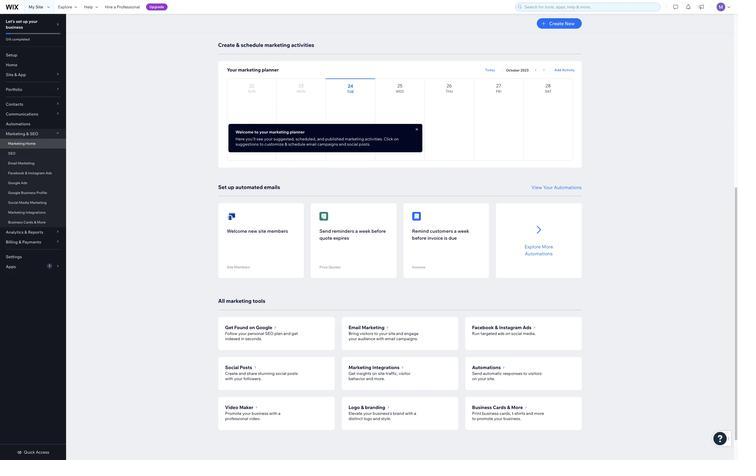 Task type: describe. For each thing, give the bounding box(es) containing it.
price quotes
[[320, 265, 341, 270]]

and inside bring visitors to your site and engage your audience with email campaigns.
[[396, 332, 403, 337]]

indexed
[[225, 337, 240, 342]]

personal
[[248, 332, 264, 337]]

seo link
[[0, 149, 66, 159]]

october
[[506, 68, 520, 73]]

more inside sidebar element
[[37, 220, 46, 225]]

mon
[[297, 89, 306, 94]]

maker
[[239, 405, 253, 411]]

site inside bring visitors to your site and engage your audience with email campaigns.
[[389, 332, 395, 337]]

create new
[[549, 21, 575, 26]]

cards inside sidebar element
[[24, 220, 33, 225]]

27 fri
[[496, 83, 502, 94]]

business cards & more inside sidebar element
[[8, 220, 46, 225]]

emails
[[264, 184, 280, 191]]

social media marketing
[[8, 201, 47, 205]]

invoice
[[428, 236, 443, 241]]

your inside promote your business with a professional video.
[[242, 412, 251, 417]]

1 horizontal spatial marketing integrations
[[349, 365, 400, 371]]

& inside the billing & payments dropdown button
[[19, 240, 21, 245]]

integrations inside sidebar element
[[26, 211, 46, 215]]

marketing down seo link
[[18, 161, 35, 166]]

portfolio
[[6, 87, 22, 92]]

profile
[[36, 191, 47, 195]]

today button
[[482, 67, 499, 74]]

1 horizontal spatial up
[[228, 184, 234, 191]]

audience
[[358, 337, 375, 342]]

bring
[[349, 332, 359, 337]]

26
[[447, 83, 452, 89]]

on inside welcome to your marketing planner here you'll see your suggested, scheduled, and published marketing activities. click on suggestions to customize & schedule email campaigns and social posts.
[[394, 137, 399, 142]]

facebook & instagram ads link
[[0, 169, 66, 178]]

explore more automations
[[525, 244, 553, 257]]

with inside the create and share stunning social posts with your followers.
[[225, 377, 233, 382]]

your right see
[[264, 137, 273, 142]]

your inside elevate your business's brand with a distinct logo and style.
[[364, 412, 372, 417]]

marketing integrations link
[[0, 208, 66, 218]]

up for new
[[249, 262, 255, 267]]

1 horizontal spatial site
[[36, 4, 43, 10]]

members
[[267, 229, 288, 234]]

social inside welcome to your marketing planner here you'll see your suggested, scheduled, and published marketing activities. click on suggestions to customize & schedule email campaigns and social posts.
[[347, 142, 358, 147]]

logo
[[349, 405, 360, 411]]

set up automation for a
[[333, 262, 375, 267]]

tue
[[347, 90, 354, 94]]

a inside promote your business with a professional video.
[[278, 412, 281, 417]]

marketing up 'insights'
[[349, 365, 372, 371]]

marketing up suggested,
[[269, 130, 289, 135]]

1 horizontal spatial business cards & more
[[472, 405, 523, 411]]

1 horizontal spatial email marketing
[[349, 325, 385, 331]]

upgrade
[[150, 5, 164, 9]]

send reminders a week before quote expires
[[320, 229, 386, 241]]

completed
[[12, 37, 30, 41]]

facebook & instagram ads inside sidebar element
[[8, 171, 52, 175]]

to inside send automatic responses to visitors on your site.
[[524, 372, 528, 377]]

1 vertical spatial seo
[[8, 151, 15, 156]]

sidebar element
[[0, 14, 66, 461]]

business inside print business cards, t-shirts and more to promote your business.
[[482, 412, 499, 417]]

your up see
[[260, 130, 268, 135]]

0 vertical spatial site
[[258, 229, 266, 234]]

set inside the "invoices set up automation"
[[426, 262, 433, 267]]

23
[[299, 83, 304, 89]]

& inside marketing & seo popup button
[[26, 131, 29, 137]]

up for reminders
[[341, 262, 348, 267]]

your left audience
[[349, 337, 357, 342]]

23 mon
[[297, 83, 306, 94]]

site for site members
[[227, 265, 233, 270]]

media.
[[523, 332, 536, 337]]

communications
[[6, 112, 38, 117]]

billing & payments button
[[0, 238, 66, 247]]

send for on
[[472, 372, 482, 377]]

1 vertical spatial instagram
[[499, 325, 522, 331]]

get found on google
[[225, 325, 272, 331]]

2023
[[521, 68, 529, 73]]

set up automation button for customers
[[412, 259, 481, 270]]

bring visitors to your site and engage your audience with email campaigns.
[[349, 332, 419, 342]]

& right logo
[[361, 405, 364, 411]]

0 vertical spatial your
[[227, 67, 237, 73]]

payments
[[22, 240, 41, 245]]

see
[[257, 137, 263, 142]]

seo inside follow your personal seo plan and get indexed in seconds.
[[265, 332, 274, 337]]

my site
[[29, 4, 43, 10]]

set up automation button for new
[[227, 259, 295, 270]]

on inside send automatic responses to visitors on your site.
[[472, 377, 477, 382]]

facebook inside sidebar element
[[8, 171, 24, 175]]

professional
[[225, 417, 248, 422]]

sat
[[545, 89, 552, 94]]

site members
[[227, 265, 250, 270]]

your inside follow your personal seo plan and get indexed in seconds.
[[238, 332, 247, 337]]

google ads
[[8, 181, 27, 185]]

get insights on site traffic, visitor behavior and more.
[[349, 372, 411, 382]]

1 horizontal spatial home
[[26, 142, 35, 146]]

create and share stunning social posts with your followers.
[[225, 372, 298, 382]]

0/6
[[6, 37, 11, 41]]

create for create & schedule marketing activities
[[218, 42, 235, 48]]

billing
[[6, 240, 18, 245]]

automations inside "link"
[[6, 122, 30, 127]]

logo & branding
[[349, 405, 385, 411]]

marketing down media
[[8, 211, 25, 215]]

quick
[[24, 450, 35, 456]]

google ads link
[[0, 178, 66, 188]]

1 horizontal spatial ads
[[46, 171, 52, 175]]

0 vertical spatial business
[[21, 191, 36, 195]]

up inside the "invoices set up automation"
[[434, 262, 440, 267]]

social posts
[[225, 365, 252, 371]]

0 horizontal spatial ads
[[21, 181, 27, 185]]

hire a professional link
[[101, 0, 143, 14]]

elevate
[[349, 412, 363, 417]]

get for get found on google
[[225, 325, 233, 331]]

in
[[241, 337, 245, 342]]

contacts
[[6, 102, 23, 107]]

27
[[496, 83, 502, 89]]

analytics & reports button
[[0, 228, 66, 238]]

your inside the let's set up your business
[[29, 19, 37, 24]]

week for customers
[[458, 229, 469, 234]]

instagram inside sidebar element
[[28, 171, 45, 175]]

22 sun
[[248, 83, 256, 94]]

& inside facebook & instagram ads link
[[25, 171, 27, 175]]

posts
[[288, 372, 298, 377]]

send automatic responses to visitors on your site.
[[472, 372, 542, 382]]

to up see
[[255, 130, 259, 135]]

visitors inside send automatic responses to visitors on your site.
[[528, 372, 542, 377]]

0/6 completed
[[6, 37, 30, 41]]

run
[[472, 332, 480, 337]]

1
[[49, 265, 50, 268]]

& inside business cards & more link
[[34, 220, 36, 225]]

0 vertical spatial schedule
[[241, 42, 263, 48]]

add activity button
[[555, 67, 575, 73]]

email marketing inside sidebar element
[[8, 161, 35, 166]]

social for facebook & instagram ads
[[512, 332, 522, 337]]

seo inside popup button
[[30, 131, 38, 137]]

your inside print business cards, t-shirts and more to promote your business.
[[494, 417, 503, 422]]

share
[[247, 372, 257, 377]]

suggestions
[[236, 142, 259, 147]]

billing & payments
[[6, 240, 41, 245]]

before for remind customers a week before invoice is due
[[412, 236, 427, 241]]

quick access
[[24, 450, 49, 456]]

app
[[18, 72, 26, 77]]

email marketing link
[[0, 159, 66, 169]]

24
[[348, 83, 353, 89]]

you'll
[[246, 137, 256, 142]]

seconds.
[[245, 337, 262, 342]]

1 horizontal spatial email
[[349, 325, 361, 331]]

let's set up your business
[[6, 19, 37, 30]]

quote
[[320, 236, 332, 241]]

set up automated emails
[[218, 184, 280, 191]]

2 vertical spatial business
[[472, 405, 492, 411]]

get for get insights on site traffic, visitor behavior and more.
[[349, 372, 356, 377]]

email inside bring visitors to your site and engage your audience with email campaigns.
[[385, 337, 396, 342]]

marketing down marketing & seo
[[8, 142, 25, 146]]

create & schedule marketing activities
[[218, 42, 314, 48]]

settings
[[6, 255, 22, 260]]

on up personal
[[249, 325, 255, 331]]

settings link
[[0, 252, 66, 262]]

visitors inside bring visitors to your site and engage your audience with email campaigns.
[[360, 332, 374, 337]]

and left published
[[317, 137, 324, 142]]

automation for week
[[349, 262, 375, 267]]

video
[[225, 405, 238, 411]]

print
[[472, 412, 481, 417]]

video maker
[[225, 405, 253, 411]]

social for social media marketing
[[8, 201, 18, 205]]

0 vertical spatial home
[[6, 62, 17, 68]]

and inside follow your personal seo plan and get indexed in seconds.
[[284, 332, 291, 337]]

welcome for welcome to your marketing planner here you'll see your suggested, scheduled, and published marketing activities. click on suggestions to customize & schedule email campaigns and social posts.
[[236, 130, 254, 135]]



Task type: locate. For each thing, give the bounding box(es) containing it.
0 vertical spatial more
[[37, 220, 46, 225]]

planner up scheduled,
[[290, 130, 305, 135]]

marketing left activities.
[[345, 137, 364, 142]]

ads
[[498, 332, 505, 337]]

& right customize
[[285, 142, 287, 147]]

28
[[546, 83, 551, 89]]

business cards & more
[[8, 220, 46, 225], [472, 405, 523, 411]]

cards up the analytics & reports
[[24, 220, 33, 225]]

customers
[[430, 229, 453, 234]]

and inside print business cards, t-shirts and more to promote your business.
[[526, 412, 534, 417]]

automation right quotes
[[349, 262, 375, 267]]

business up analytics
[[8, 220, 23, 225]]

create for create new
[[549, 21, 564, 26]]

with inside bring visitors to your site and engage your audience with email campaigns.
[[376, 337, 384, 342]]

social left media.
[[512, 332, 522, 337]]

1 week from the left
[[359, 229, 371, 234]]

social for social posts
[[225, 365, 239, 371]]

1 horizontal spatial facebook & instagram ads
[[472, 325, 532, 331]]

0 vertical spatial before
[[372, 229, 386, 234]]

before inside send reminders a week before quote expires
[[372, 229, 386, 234]]

apps
[[6, 265, 16, 270]]

1 vertical spatial social
[[512, 332, 522, 337]]

0 horizontal spatial email
[[8, 161, 17, 166]]

0 vertical spatial google
[[8, 181, 20, 185]]

quick access button
[[17, 450, 49, 456]]

marketing up marketing home
[[6, 131, 25, 137]]

and left get
[[284, 332, 291, 337]]

& inside "analytics & reports" dropdown button
[[24, 230, 27, 235]]

plan
[[275, 332, 283, 337]]

instagram up run targeted ads on social media.
[[499, 325, 522, 331]]

a inside remind customers a week before invoice is due
[[454, 229, 457, 234]]

google up follow your personal seo plan and get indexed in seconds.
[[256, 325, 272, 331]]

create inside the create and share stunning social posts with your followers.
[[225, 372, 238, 377]]

site
[[258, 229, 266, 234], [389, 332, 395, 337], [378, 372, 385, 377]]

0 horizontal spatial visitors
[[360, 332, 374, 337]]

with inside promote your business with a professional video.
[[269, 412, 277, 417]]

1 vertical spatial visitors
[[528, 372, 542, 377]]

week inside remind customers a week before invoice is due
[[458, 229, 469, 234]]

site for site & app
[[6, 72, 13, 77]]

and right campaigns
[[339, 142, 346, 147]]

site inside get insights on site traffic, visitor behavior and more.
[[378, 372, 385, 377]]

1 vertical spatial cards
[[493, 405, 506, 411]]

automations inside explore more automations
[[525, 251, 553, 257]]

3 up from the left
[[434, 262, 440, 267]]

business down let's at the left top of page
[[6, 25, 23, 30]]

your down "maker"
[[242, 412, 251, 417]]

email up bring
[[349, 325, 361, 331]]

ads up media.
[[523, 325, 532, 331]]

1 vertical spatial send
[[472, 372, 482, 377]]

schedule right customize
[[288, 142, 306, 147]]

a right video.
[[278, 412, 281, 417]]

google business profile
[[8, 191, 47, 195]]

marketing right 'all' at the bottom of page
[[226, 298, 252, 305]]

0 horizontal spatial get
[[225, 325, 233, 331]]

your inside send automatic responses to visitors on your site.
[[478, 377, 487, 382]]

1 horizontal spatial instagram
[[499, 325, 522, 331]]

set up automation button for reminders
[[320, 259, 388, 270]]

3 automation from the left
[[442, 262, 467, 267]]

setup
[[6, 53, 17, 58]]

and inside get insights on site traffic, visitor behavior and more.
[[366, 377, 373, 382]]

1 horizontal spatial schedule
[[288, 142, 306, 147]]

1 vertical spatial up
[[228, 184, 234, 191]]

2 horizontal spatial ads
[[523, 325, 532, 331]]

before
[[372, 229, 386, 234], [412, 236, 427, 241]]

business cards & more up the analytics & reports
[[8, 220, 46, 225]]

business up print
[[472, 405, 492, 411]]

visitors right responses
[[528, 372, 542, 377]]

help button
[[81, 0, 101, 14]]

and inside elevate your business's brand with a distinct logo and style.
[[373, 417, 380, 422]]

new
[[248, 229, 257, 234]]

invoices set up automation
[[412, 262, 467, 270]]

& up marketing home
[[26, 131, 29, 137]]

1 vertical spatial integrations
[[373, 365, 400, 371]]

click
[[384, 137, 393, 142]]

planner inside welcome to your marketing planner here you'll see your suggested, scheduled, and published marketing activities. click on suggestions to customize & schedule email campaigns and social posts.
[[290, 130, 305, 135]]

your right promote
[[494, 417, 503, 422]]

on inside get insights on site traffic, visitor behavior and more.
[[372, 372, 377, 377]]

hire
[[105, 4, 113, 10]]

more
[[534, 412, 544, 417]]

0 horizontal spatial site
[[6, 72, 13, 77]]

26 thu
[[446, 83, 453, 94]]

email up google ads
[[8, 161, 17, 166]]

business cards & more up 'cards,'
[[472, 405, 523, 411]]

& down email marketing link
[[25, 171, 27, 175]]

facebook & instagram ads up ads
[[472, 325, 532, 331]]

business cards & more link
[[0, 218, 66, 228]]

get
[[292, 332, 298, 337]]

run targeted ads on social media.
[[472, 332, 536, 337]]

1 horizontal spatial social
[[225, 365, 239, 371]]

marketing left activities
[[265, 42, 290, 48]]

welcome new site members
[[227, 229, 288, 234]]

your right set
[[29, 19, 37, 24]]

& right the billing
[[19, 240, 21, 245]]

3 set up automation button from the left
[[412, 259, 481, 270]]

1 horizontal spatial more
[[512, 405, 523, 411]]

on right click
[[394, 137, 399, 142]]

more inside explore more automations
[[542, 244, 553, 250]]

marketing inside popup button
[[6, 131, 25, 137]]

and inside the create and share stunning social posts with your followers.
[[239, 372, 246, 377]]

0 horizontal spatial set up automation button
[[227, 259, 295, 270]]

email left campaigns.
[[385, 337, 396, 342]]

follow
[[225, 332, 237, 337]]

0 horizontal spatial facebook & instagram ads
[[8, 171, 52, 175]]

elevate your business's brand with a distinct logo and style.
[[349, 412, 416, 422]]

social for social posts
[[276, 372, 287, 377]]

& up ads
[[495, 325, 498, 331]]

set up automation button
[[227, 259, 295, 270], [320, 259, 388, 270], [412, 259, 481, 270]]

social left the posts
[[225, 365, 239, 371]]

1 horizontal spatial week
[[458, 229, 469, 234]]

with right audience
[[376, 337, 384, 342]]

automations link
[[0, 119, 66, 129]]

0 vertical spatial seo
[[30, 131, 38, 137]]

2 horizontal spatial social
[[512, 332, 522, 337]]

0 vertical spatial ads
[[46, 171, 52, 175]]

week right 'reminders'
[[359, 229, 371, 234]]

0 vertical spatial get
[[225, 325, 233, 331]]

28 sat
[[545, 83, 552, 94]]

1 vertical spatial site
[[6, 72, 13, 77]]

1 vertical spatial facebook
[[472, 325, 494, 331]]

facebook up targeted
[[472, 325, 494, 331]]

promote
[[477, 417, 493, 422]]

site
[[36, 4, 43, 10], [6, 72, 13, 77], [227, 265, 233, 270]]

schedule inside welcome to your marketing planner here you'll see your suggested, scheduled, and published marketing activities. click on suggestions to customize & schedule email campaigns and social posts.
[[288, 142, 306, 147]]

&
[[236, 42, 240, 48], [14, 72, 17, 77], [26, 131, 29, 137], [285, 142, 287, 147], [25, 171, 27, 175], [34, 220, 36, 225], [24, 230, 27, 235], [19, 240, 21, 245], [495, 325, 498, 331], [361, 405, 364, 411], [507, 405, 511, 411]]

0 horizontal spatial integrations
[[26, 211, 46, 215]]

campaigns.
[[396, 337, 418, 342]]

0 vertical spatial facebook
[[8, 171, 24, 175]]

2 vertical spatial site
[[378, 372, 385, 377]]

send for quote
[[320, 229, 331, 234]]

to left promote
[[472, 417, 476, 422]]

0 horizontal spatial email
[[306, 142, 317, 147]]

social inside the create and share stunning social posts with your followers.
[[276, 372, 287, 377]]

reminders
[[332, 229, 354, 234]]

invoices
[[412, 265, 426, 270]]

promote your business with a professional video.
[[225, 412, 281, 422]]

thu
[[446, 89, 453, 94]]

1 set up automation button from the left
[[227, 259, 295, 270]]

brand
[[393, 412, 404, 417]]

0 vertical spatial send
[[320, 229, 331, 234]]

your marketing planner
[[227, 67, 279, 73]]

google
[[8, 181, 20, 185], [8, 191, 20, 195], [256, 325, 272, 331]]

and left "engage"
[[396, 332, 403, 337]]

1 horizontal spatial your
[[543, 185, 553, 191]]

& left 'reports'
[[24, 230, 27, 235]]

and left more.
[[366, 377, 373, 382]]

style.
[[381, 417, 391, 422]]

explore for explore more automations
[[525, 244, 541, 250]]

2 set up automation from the left
[[333, 262, 375, 267]]

automation inside the "invoices set up automation"
[[442, 262, 467, 267]]

0 horizontal spatial business cards & more
[[8, 220, 46, 225]]

marketing integrations inside sidebar element
[[8, 211, 46, 215]]

0 vertical spatial up
[[23, 19, 28, 24]]

2 horizontal spatial automation
[[442, 262, 467, 267]]

0 horizontal spatial marketing integrations
[[8, 211, 46, 215]]

google for google business profile
[[8, 191, 20, 195]]

instagram down email marketing link
[[28, 171, 45, 175]]

with inside elevate your business's brand with a distinct logo and style.
[[405, 412, 413, 417]]

create for create and share stunning social posts with your followers.
[[225, 372, 238, 377]]

to inside bring visitors to your site and engage your audience with email campaigns.
[[374, 332, 378, 337]]

2 vertical spatial ads
[[523, 325, 532, 331]]

a up due on the bottom of page
[[454, 229, 457, 234]]

email inside welcome to your marketing planner here you'll see your suggested, scheduled, and published marketing activities. click on suggestions to customize & schedule email campaigns and social posts.
[[306, 142, 317, 147]]

setup link
[[0, 50, 66, 60]]

1 horizontal spatial facebook
[[472, 325, 494, 331]]

0 vertical spatial business cards & more
[[8, 220, 46, 225]]

media
[[19, 201, 29, 205]]

0 horizontal spatial social
[[8, 201, 18, 205]]

visitors
[[360, 332, 374, 337], [528, 372, 542, 377]]

explore for explore
[[58, 4, 72, 10]]

0 vertical spatial marketing integrations
[[8, 211, 46, 215]]

a
[[114, 4, 116, 10], [355, 229, 358, 234], [454, 229, 457, 234], [278, 412, 281, 417], [414, 412, 416, 417]]

your inside the create and share stunning social posts with your followers.
[[234, 377, 243, 382]]

to right responses
[[524, 372, 528, 377]]

2 vertical spatial more
[[512, 405, 523, 411]]

with right video.
[[269, 412, 277, 417]]

targeted
[[481, 332, 497, 337]]

week right customers
[[458, 229, 469, 234]]

a right brand
[[414, 412, 416, 417]]

your right audience
[[379, 332, 388, 337]]

site right new
[[258, 229, 266, 234]]

welcome inside welcome to your marketing planner here you'll see your suggested, scheduled, and published marketing activities. click on suggestions to customize & schedule email campaigns and social posts.
[[236, 130, 254, 135]]

category image
[[412, 212, 421, 221]]

business's
[[373, 412, 392, 417]]

& down marketing integrations link
[[34, 220, 36, 225]]

responses
[[503, 372, 523, 377]]

1 vertical spatial social
[[225, 365, 239, 371]]

more.
[[374, 377, 385, 382]]

2 horizontal spatial site
[[389, 332, 395, 337]]

send inside send reminders a week before quote expires
[[320, 229, 331, 234]]

automation down due on the bottom of page
[[442, 262, 467, 267]]

2 horizontal spatial more
[[542, 244, 553, 250]]

1 horizontal spatial integrations
[[373, 365, 400, 371]]

0 vertical spatial create
[[549, 21, 564, 26]]

welcome for welcome new site members
[[227, 229, 247, 234]]

category image
[[320, 212, 328, 221]]

your left site.
[[478, 377, 487, 382]]

marketing & seo button
[[0, 129, 66, 139]]

published
[[325, 137, 344, 142]]

0 horizontal spatial up
[[23, 19, 28, 24]]

with down the social posts
[[225, 377, 233, 382]]

week
[[359, 229, 371, 234], [458, 229, 469, 234]]

price
[[320, 265, 328, 270]]

to right you'll
[[260, 142, 264, 147]]

0 horizontal spatial your
[[227, 67, 237, 73]]

0 vertical spatial instagram
[[28, 171, 45, 175]]

week for reminders
[[359, 229, 371, 234]]

send inside send automatic responses to visitors on your site.
[[472, 372, 482, 377]]

business right print
[[482, 412, 499, 417]]

1 vertical spatial your
[[543, 185, 553, 191]]

visitor
[[399, 372, 411, 377]]

2 vertical spatial site
[[227, 265, 233, 270]]

1 horizontal spatial planner
[[290, 130, 305, 135]]

explore inside explore more automations
[[525, 244, 541, 250]]

0 horizontal spatial cards
[[24, 220, 33, 225]]

instagram
[[28, 171, 45, 175], [499, 325, 522, 331]]

print business cards, t-shirts and more to promote your business.
[[472, 412, 544, 422]]

1 vertical spatial business
[[8, 220, 23, 225]]

business inside the let's set up your business
[[6, 25, 23, 30]]

site left traffic,
[[378, 372, 385, 377]]

2 automation from the left
[[349, 262, 375, 267]]

shirts
[[515, 412, 525, 417]]

& inside "site & app" popup button
[[14, 72, 17, 77]]

stunning
[[258, 372, 275, 377]]

1 horizontal spatial cards
[[493, 405, 506, 411]]

get inside get insights on site traffic, visitor behavior and more.
[[349, 372, 356, 377]]

on left site.
[[472, 377, 477, 382]]

your down the social posts
[[234, 377, 243, 382]]

0 horizontal spatial facebook
[[8, 171, 24, 175]]

upgrade button
[[146, 3, 168, 10]]

0 vertical spatial explore
[[58, 4, 72, 10]]

send left site.
[[472, 372, 482, 377]]

1 horizontal spatial explore
[[525, 244, 541, 250]]

a inside send reminders a week before quote expires
[[355, 229, 358, 234]]

analytics & reports
[[6, 230, 43, 235]]

marketing home link
[[0, 139, 66, 149]]

a right hire
[[114, 4, 116, 10]]

business down "maker"
[[252, 412, 269, 417]]

1 automation from the left
[[256, 262, 282, 267]]

1 horizontal spatial site
[[378, 372, 385, 377]]

0 horizontal spatial automation
[[256, 262, 282, 267]]

social left posts
[[276, 372, 287, 377]]

with right brand
[[405, 412, 413, 417]]

1 set up automation from the left
[[240, 262, 282, 267]]

site inside "site & app" popup button
[[6, 72, 13, 77]]

site left members at the left bottom of the page
[[227, 265, 233, 270]]

welcome left new
[[227, 229, 247, 234]]

marketing & seo
[[6, 131, 38, 137]]

0 horizontal spatial email marketing
[[8, 161, 35, 166]]

ads down email marketing link
[[46, 171, 52, 175]]

seo down marketing home
[[8, 151, 15, 156]]

1 vertical spatial facebook & instagram ads
[[472, 325, 532, 331]]

1 horizontal spatial set up automation
[[333, 262, 375, 267]]

& up 'cards,'
[[507, 405, 511, 411]]

0 horizontal spatial up
[[249, 262, 255, 267]]

follow your personal seo plan and get indexed in seconds.
[[225, 332, 298, 342]]

on right ads
[[506, 332, 511, 337]]

1 vertical spatial before
[[412, 236, 427, 241]]

1 horizontal spatial visitors
[[528, 372, 542, 377]]

help
[[84, 4, 93, 10]]

customize
[[265, 142, 284, 147]]

1 vertical spatial email marketing
[[349, 325, 385, 331]]

marketing up the 22
[[238, 67, 261, 73]]

business
[[6, 25, 23, 30], [252, 412, 269, 417], [482, 412, 499, 417]]

0 horizontal spatial explore
[[58, 4, 72, 10]]

before inside remind customers a week before invoice is due
[[412, 236, 427, 241]]

week inside send reminders a week before quote expires
[[359, 229, 371, 234]]

0 vertical spatial cards
[[24, 220, 33, 225]]

social media marketing link
[[0, 198, 66, 208]]

google up google business profile
[[8, 181, 20, 185]]

2 vertical spatial social
[[276, 372, 287, 377]]

a inside elevate your business's brand with a distinct logo and style.
[[414, 412, 416, 417]]

0 vertical spatial social
[[347, 142, 358, 147]]

social
[[347, 142, 358, 147], [512, 332, 522, 337], [276, 372, 287, 377]]

automation right members at the left bottom of the page
[[256, 262, 282, 267]]

email
[[8, 161, 17, 166], [349, 325, 361, 331]]

1 up from the left
[[249, 262, 255, 267]]

0 horizontal spatial set up automation
[[240, 262, 282, 267]]

2 horizontal spatial site
[[227, 265, 233, 270]]

1 horizontal spatial get
[[349, 372, 356, 377]]

facebook & instagram ads down email marketing link
[[8, 171, 52, 175]]

0 horizontal spatial home
[[6, 62, 17, 68]]

2 week from the left
[[458, 229, 469, 234]]

marketing up audience
[[362, 325, 385, 331]]

new
[[565, 21, 575, 26]]

22
[[249, 83, 254, 89]]

google for google ads
[[8, 181, 20, 185]]

email
[[306, 142, 317, 147], [385, 337, 396, 342]]

due
[[449, 236, 457, 241]]

to right bring
[[374, 332, 378, 337]]

on right 'insights'
[[372, 372, 377, 377]]

& inside welcome to your marketing planner here you'll see your suggested, scheduled, and published marketing activities. click on suggestions to customize & schedule email campaigns and social posts.
[[285, 142, 287, 147]]

activities.
[[365, 137, 383, 142]]

before for send reminders a week before quote expires
[[372, 229, 386, 234]]

business inside promote your business with a professional video.
[[252, 412, 269, 417]]

1 vertical spatial google
[[8, 191, 20, 195]]

view your automations link
[[532, 184, 582, 191]]

here
[[236, 137, 245, 142]]

1 vertical spatial site
[[389, 332, 395, 337]]

your down logo & branding at the bottom of page
[[364, 412, 372, 417]]

0 vertical spatial facebook & instagram ads
[[8, 171, 52, 175]]

automation for members
[[256, 262, 282, 267]]

home
[[6, 62, 17, 68], [26, 142, 35, 146]]

visitors right bring
[[360, 332, 374, 337]]

facebook up google ads
[[8, 171, 24, 175]]

2 vertical spatial google
[[256, 325, 272, 331]]

your down the found
[[238, 332, 247, 337]]

social inside social media marketing link
[[8, 201, 18, 205]]

welcome
[[236, 130, 254, 135], [227, 229, 247, 234]]

marketing down profile in the top left of the page
[[30, 201, 47, 205]]

email inside email marketing link
[[8, 161, 17, 166]]

0 vertical spatial planner
[[262, 67, 279, 73]]

posts.
[[359, 142, 371, 147]]

up inside the let's set up your business
[[23, 19, 28, 24]]

set up automation for site
[[240, 262, 282, 267]]

site right my at top
[[36, 4, 43, 10]]

to inside print business cards, t-shirts and more to promote your business.
[[472, 417, 476, 422]]

logo
[[364, 417, 372, 422]]

1 vertical spatial create
[[218, 42, 235, 48]]

email left campaigns
[[306, 142, 317, 147]]

0 horizontal spatial before
[[372, 229, 386, 234]]

1 vertical spatial get
[[349, 372, 356, 377]]

marketing integrations up get insights on site traffic, visitor behavior and more.
[[349, 365, 400, 371]]

1 vertical spatial more
[[542, 244, 553, 250]]

social left media
[[8, 201, 18, 205]]

& up your marketing planner
[[236, 42, 240, 48]]

0 horizontal spatial send
[[320, 229, 331, 234]]

wed
[[396, 89, 404, 94]]

& left "app"
[[14, 72, 17, 77]]

welcome up "here"
[[236, 130, 254, 135]]

2 horizontal spatial up
[[434, 262, 440, 267]]

2 up from the left
[[341, 262, 348, 267]]

1 horizontal spatial social
[[347, 142, 358, 147]]

promote
[[225, 412, 242, 417]]

google down google ads
[[8, 191, 20, 195]]

email marketing up audience
[[349, 325, 385, 331]]

2 set up automation button from the left
[[320, 259, 388, 270]]

1 vertical spatial email
[[349, 325, 361, 331]]

Search for tools, apps, help & more... field
[[523, 3, 659, 11]]

business up social media marketing
[[21, 191, 36, 195]]

create inside button
[[549, 21, 564, 26]]

integrations up traffic,
[[373, 365, 400, 371]]



Task type: vqa. For each thing, say whether or not it's contained in the screenshot.
Gift Card
no



